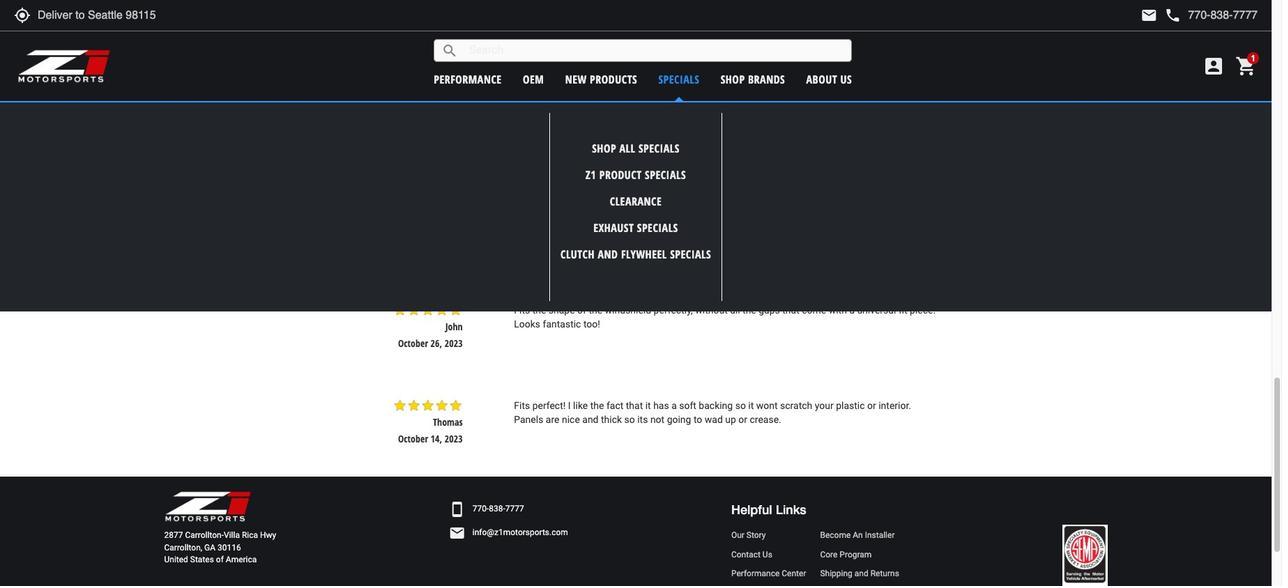 Task type: locate. For each thing, give the bounding box(es) containing it.
i
[[568, 400, 571, 411]]

perfectly, inside fits the shape of the windshield perfectly, without all the gaps that come with a universal-fit piece. looks fantastic too!
[[654, 304, 693, 316]]

2 2023 from the top
[[445, 432, 463, 446]]

z1 right search
[[472, 36, 480, 49]]

0 horizontal spatial aluminum
[[483, 36, 523, 49]]

0 horizontal spatial nice
[[562, 414, 580, 425]]

770-838-7777 link
[[473, 504, 524, 516]]

(136)
[[566, 64, 587, 75]]

2 aluminum from the left
[[830, 36, 870, 49]]

us for about us
[[841, 71, 852, 87]]

core
[[820, 550, 838, 560]]

of up too!
[[577, 304, 586, 316]]

and down core program link
[[855, 569, 869, 579]]

exhaust down bag on the top of page
[[594, 220, 634, 236]]

0 horizontal spatial z1
[[472, 36, 480, 49]]

us down the our story link
[[763, 550, 772, 560]]

us
[[841, 71, 852, 87], [763, 550, 772, 560]]

z1 company logo image
[[164, 491, 251, 523]]

or right plastic at the right of page
[[867, 400, 876, 411]]

nice up exhaust specials link
[[645, 209, 663, 220]]

0 vertical spatial us
[[841, 71, 852, 87]]

2 fits from the top
[[514, 304, 530, 316]]

2 vertical spatial and
[[855, 569, 869, 579]]

come
[[802, 304, 826, 316]]

a inside fits perfect! i like the fact that it has a soft backing so it wont scratch your plastic or interior. panels are nice and thick so its not going to wad up or crease.
[[672, 400, 677, 411]]

1 vertical spatial october
[[398, 432, 428, 446]]

the right all
[[743, 304, 756, 316]]

and left bag on the top of page
[[574, 209, 590, 220]]

aluminum left coolant
[[483, 36, 523, 49]]

0 horizontal spatial it
[[645, 400, 651, 411]]

exhaust specials link
[[594, 220, 678, 236]]

1 horizontal spatial it
[[748, 400, 754, 411]]

phone link
[[1165, 7, 1258, 24]]

2877
[[164, 531, 183, 541]]

it left has
[[645, 400, 651, 411]]

(change
[[694, 109, 726, 122]]

has
[[653, 400, 669, 411]]

and inside fits perfect! i like the fact that it has a soft backing so it wont scratch your plastic or interior. panels are nice and thick so its not going to wad up or crease.
[[582, 414, 599, 425]]

0 vertical spatial of
[[577, 304, 586, 316]]

0 horizontal spatial shop
[[592, 141, 616, 156]]

star star star star star john october 26, 2023
[[393, 303, 463, 350]]

windshield
[[605, 304, 651, 316]]

bolt-
[[873, 36, 891, 49]]

with
[[829, 304, 847, 316]]

of down "30116"
[[216, 555, 224, 565]]

nice down i at left
[[562, 414, 580, 425]]

2877 carrollton-villa rica hwy carrollton, ga 30116 united states of america
[[164, 531, 276, 565]]

1 october from the top
[[398, 337, 428, 350]]

perfectly, left without
[[654, 304, 693, 316]]

october inside star star star star star john october 26, 2023
[[398, 337, 428, 350]]

(20mm,
[[837, 47, 867, 60]]

shop brands link
[[721, 71, 785, 87]]

clearance
[[610, 194, 662, 209]]

model)
[[728, 109, 756, 122]]

0 horizontal spatial perfectly,
[[532, 209, 572, 220]]

specials link
[[659, 71, 700, 87]]

2023
[[445, 337, 463, 350], [445, 432, 463, 446]]

1 horizontal spatial a
[[672, 400, 677, 411]]

aluminum inside z1 aluminum coolant bleeder port - heater hose star star star star star (136) $34.99
[[483, 36, 523, 49]]

1 vertical spatial or
[[739, 414, 748, 425]]

1 horizontal spatial nice
[[645, 209, 663, 220]]

1 vertical spatial nice
[[562, 414, 580, 425]]

1 vertical spatial us
[[763, 550, 772, 560]]

0 vertical spatial fits
[[514, 209, 530, 220]]

united
[[164, 555, 188, 565]]

z1 inside z1 metal 2 bolt exhaust gaskets star star star star star_half (36) $14
[[645, 36, 653, 49]]

exhaust inside z1 metal 2 bolt exhaust gaskets star star star star star_half (36) $14
[[705, 36, 735, 49]]

the
[[593, 209, 606, 220], [532, 304, 546, 316], [589, 304, 603, 316], [743, 304, 756, 316], [590, 400, 604, 411]]

0 vertical spatial that
[[783, 304, 800, 316]]

0 horizontal spatial us
[[763, 550, 772, 560]]

1 horizontal spatial perfectly,
[[654, 304, 693, 316]]

2 october from the top
[[398, 432, 428, 446]]

1 vertical spatial of
[[216, 555, 224, 565]]

backing
[[699, 400, 733, 411]]

going
[[667, 414, 691, 425]]

1 fits from the top
[[514, 209, 530, 220]]

0 horizontal spatial that
[[626, 400, 643, 411]]

z1 product specials
[[586, 168, 686, 183]]

scratch
[[780, 400, 813, 411]]

crease.
[[750, 414, 782, 425]]

aluminum
[[483, 36, 523, 49], [830, 36, 870, 49]]

that
[[783, 304, 800, 316], [626, 400, 643, 411]]

that up the its
[[626, 400, 643, 411]]

z1 left metal
[[645, 36, 653, 49]]

shop brands
[[721, 71, 785, 87]]

fits inside fits the shape of the windshield perfectly, without all the gaps that come with a universal-fit piece. looks fantastic too!
[[514, 304, 530, 316]]

1 2023 from the top
[[445, 337, 463, 350]]

2 vertical spatial a
[[672, 400, 677, 411]]

shop for shop brands
[[721, 71, 745, 87]]

fits
[[514, 209, 530, 220], [514, 304, 530, 316], [514, 400, 530, 411]]

1 horizontal spatial z1
[[586, 168, 596, 183]]

new products link
[[565, 71, 637, 87]]

2023 inside star star star star star thomas october 14, 2023
[[445, 432, 463, 446]]

that inside fits perfect! i like the fact that it has a soft backing so it wont scratch your plastic or interior. panels are nice and thick so its not going to wad up or crease.
[[626, 400, 643, 411]]

shipping and returns
[[820, 569, 899, 579]]

october inside star star star star star thomas october 14, 2023
[[398, 432, 428, 446]]

info@z1motorsports.com link
[[473, 527, 568, 539]]

heater
[[517, 47, 543, 60]]

perfect!
[[532, 400, 566, 411]]

0 vertical spatial 2023
[[445, 337, 463, 350]]

mail
[[1141, 7, 1158, 24]]

october left 14,
[[398, 432, 428, 446]]

product
[[599, 168, 642, 183]]

1 horizontal spatial aluminum
[[830, 36, 870, 49]]

z1 motorsports logo image
[[17, 49, 111, 84]]

fits the shape of the windshield perfectly, without all the gaps that come with a universal-fit piece. looks fantastic too!
[[514, 304, 936, 330]]

story
[[747, 531, 766, 541]]

of inside fits the shape of the windshield perfectly, without all the gaps that come with a universal-fit piece. looks fantastic too!
[[577, 304, 586, 316]]

search
[[442, 42, 458, 59]]

on
[[891, 36, 902, 49]]

0 horizontal spatial of
[[216, 555, 224, 565]]

1 horizontal spatial exhaust
[[705, 36, 735, 49]]

clutch
[[561, 247, 595, 262]]

a right with on the right bottom
[[849, 304, 855, 316]]

us inside "contact us" link
[[763, 550, 772, 560]]

smartphone 770-838-7777
[[449, 501, 524, 518]]

z1
[[472, 36, 480, 49], [645, 36, 653, 49], [586, 168, 596, 183]]

shop down (36)
[[721, 71, 745, 87]]

all
[[730, 304, 740, 316]]

1 vertical spatial fits
[[514, 304, 530, 316]]

0 horizontal spatial a
[[637, 209, 643, 220]]

0 vertical spatial so
[[735, 400, 746, 411]]

0 vertical spatial exhaust
[[705, 36, 735, 49]]

up
[[725, 414, 736, 425]]

performance
[[731, 569, 780, 579]]

1 it from the left
[[645, 400, 651, 411]]

looks
[[514, 318, 540, 330]]

october for star star star star star john october 26, 2023
[[398, 337, 428, 350]]

october left 26,
[[398, 337, 428, 350]]

&
[[899, 47, 905, 60]]

center
[[782, 569, 806, 579]]

october for star star star star star thomas october 14, 2023
[[398, 432, 428, 446]]

2 vertical spatial fits
[[514, 400, 530, 411]]

carrollton,
[[164, 543, 202, 553]]

shop left all
[[592, 141, 616, 156]]

sema member logo image
[[1063, 525, 1108, 586]]

us right about
[[841, 71, 852, 87]]

1 vertical spatial a
[[849, 304, 855, 316]]

so up the up in the bottom right of the page
[[735, 400, 746, 411]]

1 horizontal spatial us
[[841, 71, 852, 87]]

or right the up in the bottom right of the page
[[739, 414, 748, 425]]

that right gaps
[[783, 304, 800, 316]]

2 horizontal spatial a
[[849, 304, 855, 316]]

0 horizontal spatial exhaust
[[594, 220, 634, 236]]

0 vertical spatial and
[[574, 209, 590, 220]]

0 vertical spatial perfectly,
[[532, 209, 572, 220]]

hwy
[[260, 531, 276, 541]]

shop
[[721, 71, 745, 87], [592, 141, 616, 156]]

without
[[695, 304, 728, 316]]

2 horizontal spatial z1
[[645, 36, 653, 49]]

z1 inside z1 aluminum coolant bleeder port - heater hose star star star star star (136) $34.99
[[472, 36, 480, 49]]

0 vertical spatial october
[[398, 337, 428, 350]]

the right like
[[590, 400, 604, 411]]

and down like
[[582, 414, 599, 425]]

about us link
[[806, 71, 852, 87]]

(36)
[[733, 54, 750, 64]]

1 aluminum from the left
[[483, 36, 523, 49]]

0 vertical spatial a
[[637, 209, 643, 220]]

2023 for star star star star star thomas october 14, 2023
[[445, 432, 463, 446]]

a right has
[[672, 400, 677, 411]]

1 vertical spatial perfectly,
[[654, 304, 693, 316]]

1 vertical spatial and
[[582, 414, 599, 425]]

it left wont
[[748, 400, 754, 411]]

so left the its
[[624, 414, 635, 425]]

fits inside fits perfect! i like the fact that it has a soft backing so it wont scratch your plastic or interior. panels are nice and thick so its not going to wad up or crease.
[[514, 400, 530, 411]]

our story link
[[731, 530, 806, 542]]

z1 for z1 aluminum coolant bleeder port - heater hose star star star star star (136) $34.99
[[472, 36, 480, 49]]

1 vertical spatial so
[[624, 414, 635, 425]]

clutch and flywheel specials link
[[561, 247, 711, 262]]

aluminum right the cnc
[[830, 36, 870, 49]]

2023 right 14,
[[445, 432, 463, 446]]

fact
[[607, 400, 624, 411]]

1 vertical spatial shop
[[592, 141, 616, 156]]

perfectly, up clutch
[[532, 209, 572, 220]]

2023 down john
[[445, 337, 463, 350]]

3 fits from the top
[[514, 400, 530, 411]]

0 horizontal spatial so
[[624, 414, 635, 425]]

specials
[[639, 141, 680, 156], [645, 168, 686, 183], [637, 220, 678, 236], [670, 247, 711, 262]]

smartphone
[[449, 501, 466, 518]]

october
[[398, 337, 428, 350], [398, 432, 428, 446]]

z1 left product
[[586, 168, 596, 183]]

1 horizontal spatial so
[[735, 400, 746, 411]]

1 vertical spatial 2023
[[445, 432, 463, 446]]

a right is
[[637, 209, 643, 220]]

cnc
[[813, 36, 828, 49]]

aluminum inside cnc aluminum bolt-on wheel spacers (20mm, 25mm, & 30mm) star star star
[[830, 36, 870, 49]]

1 vertical spatial that
[[626, 400, 643, 411]]

0 vertical spatial shop
[[721, 71, 745, 87]]

exhaust up star_half
[[705, 36, 735, 49]]

1 horizontal spatial of
[[577, 304, 586, 316]]

2023 for star star star star star john october 26, 2023
[[445, 337, 463, 350]]

1 horizontal spatial or
[[867, 400, 876, 411]]

1 horizontal spatial shop
[[721, 71, 745, 87]]

links
[[776, 502, 807, 517]]

2023 inside star star star star star john october 26, 2023
[[445, 337, 463, 350]]

the up looks
[[532, 304, 546, 316]]

1 horizontal spatial that
[[783, 304, 800, 316]]

villa
[[224, 531, 240, 541]]

become an installer
[[820, 531, 895, 541]]

so
[[735, 400, 746, 411], [624, 414, 635, 425]]

like
[[573, 400, 588, 411]]



Task type: describe. For each thing, give the bounding box(es) containing it.
z1 product specials link
[[586, 168, 686, 183]]

z1 for z1 product specials
[[586, 168, 596, 183]]

not
[[650, 414, 665, 425]]

currently shopping: r35 (change model)
[[563, 108, 756, 122]]

account_box
[[1203, 55, 1225, 77]]

us for contact us
[[763, 550, 772, 560]]

become
[[820, 531, 851, 541]]

shop all specials link
[[592, 141, 680, 156]]

currently
[[563, 108, 610, 122]]

states
[[190, 555, 214, 565]]

z1 metal 2 bolt exhaust gaskets star star star star star_half (36) $14
[[645, 36, 766, 83]]

products
[[590, 71, 637, 87]]

the inside fits perfect! i like the fact that it has a soft backing so it wont scratch your plastic or interior. panels are nice and thick so its not going to wad up or crease.
[[590, 400, 604, 411]]

aluminum for &
[[830, 36, 870, 49]]

core program
[[820, 550, 872, 560]]

26,
[[431, 337, 442, 350]]

wont
[[756, 400, 778, 411]]

contact us link
[[731, 549, 806, 561]]

interior.
[[879, 400, 911, 411]]

clearance link
[[610, 194, 662, 209]]

an
[[853, 531, 863, 541]]

new products
[[565, 71, 637, 87]]

port
[[588, 36, 604, 49]]

$34.99
[[528, 80, 553, 93]]

fantastic
[[543, 318, 581, 330]]

aluminum for star
[[483, 36, 523, 49]]

0 vertical spatial nice
[[645, 209, 663, 220]]

thick
[[601, 414, 622, 425]]

1 vertical spatial exhaust
[[594, 220, 634, 236]]

shopping_cart link
[[1232, 55, 1258, 77]]

performance center link
[[731, 568, 806, 580]]

oem
[[523, 71, 544, 87]]

about
[[806, 71, 838, 87]]

new
[[565, 71, 587, 87]]

about us
[[806, 71, 852, 87]]

clutch and flywheel specials
[[561, 247, 711, 262]]

0 horizontal spatial or
[[739, 414, 748, 425]]

$14
[[699, 69, 712, 83]]

to
[[694, 414, 702, 425]]

our
[[731, 531, 745, 541]]

contact
[[731, 550, 761, 560]]

shipping
[[820, 569, 853, 579]]

a inside fits the shape of the windshield perfectly, without all the gaps that come with a universal-fit piece. looks fantastic too!
[[849, 304, 855, 316]]

mail link
[[1141, 7, 1158, 24]]

bag
[[609, 209, 625, 220]]

gaps
[[759, 304, 780, 316]]

fits for star star star star star john october 26, 2023
[[514, 304, 530, 316]]

0 vertical spatial or
[[867, 400, 876, 411]]

soft
[[679, 400, 696, 411]]

performance center
[[731, 569, 806, 579]]

bolt
[[687, 36, 703, 49]]

shipping and returns link
[[820, 568, 899, 580]]

all
[[620, 141, 636, 156]]

and inside shipping and returns link
[[855, 569, 869, 579]]

(change model) link
[[694, 109, 756, 122]]

its
[[637, 414, 648, 425]]

30116
[[218, 543, 241, 553]]

shop for shop all specials
[[592, 141, 616, 156]]

2 it from the left
[[748, 400, 754, 411]]

core program link
[[820, 549, 899, 561]]

phone
[[1165, 7, 1181, 24]]

rica
[[242, 531, 258, 541]]

flywheel
[[621, 247, 667, 262]]

coolant
[[525, 36, 554, 49]]

of inside 2877 carrollton-villa rica hwy carrollton, ga 30116 united states of america
[[216, 555, 224, 565]]

nice inside fits perfect! i like the fact that it has a soft backing so it wont scratch your plastic or interior. panels are nice and thick so its not going to wad up or crease.
[[562, 414, 580, 425]]

helpful
[[731, 502, 772, 517]]

email
[[449, 525, 466, 542]]

performance
[[434, 71, 502, 87]]

fit
[[899, 304, 908, 316]]

program
[[840, 550, 872, 560]]

shop all specials
[[592, 141, 680, 156]]

shopping:
[[613, 108, 665, 122]]

fits for star star star star star thomas october 14, 2023
[[514, 400, 530, 411]]

account_box link
[[1199, 55, 1229, 77]]

z1 for z1 metal 2 bolt exhaust gaskets star star star star star_half (36) $14
[[645, 36, 653, 49]]

2
[[680, 36, 685, 49]]

contact us
[[731, 550, 772, 560]]

hose
[[545, 47, 564, 60]]

universal-
[[857, 304, 899, 316]]

the left bag on the top of page
[[593, 209, 606, 220]]

fits perfect! i like the fact that it has a soft backing so it wont scratch your plastic or interior. panels are nice and thick so its not going to wad up or crease.
[[514, 400, 911, 425]]

become an installer link
[[820, 530, 899, 542]]

oem link
[[523, 71, 544, 87]]

america
[[226, 555, 257, 565]]

star_half
[[717, 52, 731, 66]]

that inside fits the shape of the windshield perfectly, without all the gaps that come with a universal-fit piece. looks fantastic too!
[[783, 304, 800, 316]]

helpful links
[[731, 502, 807, 517]]

wheel
[[904, 36, 928, 49]]

plastic
[[836, 400, 865, 411]]

your
[[815, 400, 834, 411]]

wad
[[705, 414, 723, 425]]

performance link
[[434, 71, 502, 87]]

Search search field
[[458, 40, 852, 61]]

mail phone
[[1141, 7, 1181, 24]]

are
[[546, 414, 560, 425]]

the up too!
[[589, 304, 603, 316]]

838-
[[489, 504, 505, 514]]

my_location
[[14, 7, 31, 24]]



Task type: vqa. For each thing, say whether or not it's contained in the screenshot.
"Nissan" to the top
no



